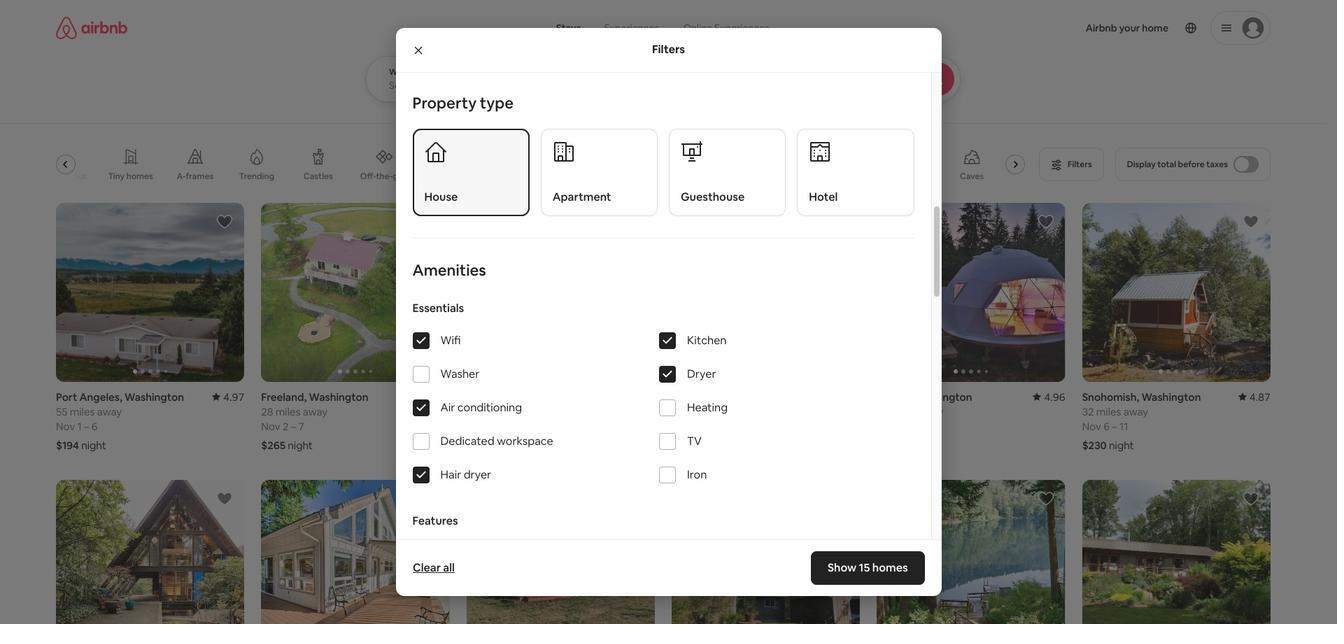 Task type: locate. For each thing, give the bounding box(es) containing it.
homes inside filters dialog
[[872, 561, 908, 575]]

2 1 from the left
[[693, 420, 698, 433]]

show 15 homes
[[828, 561, 908, 575]]

away inside hoodsport, washington 43 miles away nov 1 – 6 $305 night
[[713, 405, 738, 418]]

– inside sultan, washington 34 miles away dec 25 – 30
[[913, 420, 918, 433]]

nov inside hoodsport, washington 43 miles away nov 1 – 6 $305 night
[[672, 420, 691, 433]]

experiences right the online
[[715, 22, 769, 34]]

miles for 1
[[686, 405, 711, 418]]

5 – from the left
[[1112, 420, 1117, 433]]

nov
[[56, 420, 75, 433], [261, 420, 280, 433], [672, 420, 691, 433], [1082, 420, 1102, 433]]

1 horizontal spatial experiences
[[715, 22, 769, 34]]

washington for 6
[[1142, 390, 1201, 404]]

0 horizontal spatial experiences
[[604, 22, 659, 34]]

night inside hoodsport, washington 43 miles away nov 1 – 6 $305 night
[[699, 439, 723, 452]]

1 up $194
[[77, 420, 82, 433]]

6 away from the left
[[1124, 405, 1149, 418]]

experiences
[[604, 22, 659, 34], [715, 22, 769, 34]]

woodinville,
[[467, 390, 527, 404]]

1 experiences from the left
[[604, 22, 659, 34]]

washington right 'snohomish,'
[[1142, 390, 1201, 404]]

away up "30"
[[919, 405, 943, 418]]

5 night from the left
[[1109, 439, 1134, 452]]

miles down 'snohomish,'
[[1097, 405, 1121, 418]]

miles right 55
[[70, 405, 95, 418]]

grid
[[393, 171, 409, 182]]

port angeles, washington 55 miles away nov 1 – 6 $194 night
[[56, 390, 184, 452]]

none search field containing stays
[[366, 0, 999, 102]]

miles inside "port angeles, washington 55 miles away nov 1 – 6 $194 night"
[[70, 405, 95, 418]]

homes right 15
[[872, 561, 908, 575]]

miles up 2
[[276, 405, 301, 418]]

5 miles from the left
[[479, 405, 504, 418]]

frames
[[186, 171, 214, 182]]

– for 32
[[1112, 420, 1117, 433]]

freeland, washington 28 miles away nov 2 – 7 $265 night
[[261, 390, 368, 452]]

0 horizontal spatial 1
[[77, 420, 82, 433]]

away for 6
[[1124, 405, 1149, 418]]

1 5.0 from the left
[[435, 390, 450, 404]]

3 – from the left
[[700, 420, 705, 433]]

4 miles from the left
[[891, 405, 916, 418]]

online experiences
[[683, 22, 769, 34]]

washington for 25
[[913, 390, 972, 404]]

5.0 down washer
[[435, 390, 450, 404]]

7
[[298, 420, 304, 433]]

night inside snohomish, washington 32 miles away nov 6 – 11 $230 night
[[1109, 439, 1134, 452]]

washington for 2
[[309, 390, 368, 404]]

hotel button
[[797, 129, 914, 216]]

dec
[[877, 420, 897, 433]]

Where field
[[389, 79, 572, 92]]

dryer
[[687, 367, 716, 382]]

1 6 from the left
[[92, 420, 98, 433]]

– right 25
[[913, 420, 918, 433]]

national parks
[[29, 171, 86, 182]]

4.96
[[1044, 390, 1066, 404]]

away up 7
[[303, 405, 328, 418]]

show 15 homes link
[[811, 551, 925, 585]]

– left the 11
[[1112, 420, 1117, 433]]

6 left the 11
[[1104, 420, 1110, 433]]

homes right tiny
[[126, 171, 153, 182]]

5 away from the left
[[506, 405, 531, 418]]

3 6 from the left
[[1104, 420, 1110, 433]]

hoodsport, washington 43 miles away nov 1 – 6 $305 night
[[672, 390, 791, 452]]

group
[[29, 137, 1031, 192], [56, 203, 244, 382], [261, 203, 450, 382], [467, 203, 655, 382], [672, 203, 860, 382], [877, 203, 1066, 382], [1082, 203, 1271, 382], [56, 480, 244, 624], [261, 480, 450, 624], [467, 480, 655, 624], [672, 480, 860, 624], [877, 480, 1066, 624], [1082, 480, 1271, 624]]

1 horizontal spatial 1
[[693, 420, 698, 433]]

dedicated workspace
[[441, 434, 553, 449]]

washington inside snohomish, washington 32 miles away nov 6 – 11 $230 night
[[1142, 390, 1201, 404]]

features
[[413, 514, 458, 529]]

4 washington from the left
[[913, 390, 972, 404]]

off-
[[360, 171, 376, 182]]

washington up "30"
[[913, 390, 972, 404]]

nov down 55
[[56, 420, 75, 433]]

1
[[77, 420, 82, 433], [693, 420, 698, 433]]

1 miles from the left
[[70, 405, 95, 418]]

nov left 2
[[261, 420, 280, 433]]

before
[[1178, 159, 1205, 170]]

washington right freeland,
[[309, 390, 368, 404]]

nov down 32
[[1082, 420, 1102, 433]]

workspace
[[497, 434, 553, 449]]

away down woodinville,
[[506, 405, 531, 418]]

washington inside woodinville, washington 13 miles away
[[529, 390, 589, 404]]

2 – from the left
[[291, 420, 296, 433]]

lakefront
[[891, 171, 930, 182]]

– for 43
[[700, 420, 705, 433]]

0 horizontal spatial 6
[[92, 420, 98, 433]]

1 1 from the left
[[77, 420, 82, 433]]

13
[[467, 405, 477, 418]]

washington
[[125, 390, 184, 404], [309, 390, 368, 404], [731, 390, 791, 404], [913, 390, 972, 404], [529, 390, 589, 404], [1142, 390, 1201, 404]]

3 night from the left
[[699, 439, 723, 452]]

away for 25
[[919, 405, 943, 418]]

homes
[[126, 171, 153, 182], [872, 561, 908, 575]]

– inside snohomish, washington 32 miles away nov 6 – 11 $230 night
[[1112, 420, 1117, 433]]

6 washington from the left
[[1142, 390, 1201, 404]]

night
[[81, 439, 106, 452], [288, 439, 313, 452], [699, 439, 723, 452], [493, 439, 518, 452], [1109, 439, 1134, 452]]

1 horizontal spatial 6
[[707, 420, 714, 433]]

away inside snohomish, washington 32 miles away nov 6 – 11 $230 night
[[1124, 405, 1149, 418]]

2 6 from the left
[[707, 420, 714, 433]]

wifi
[[441, 333, 461, 348]]

6 down 'heating'
[[707, 420, 714, 433]]

stays
[[556, 22, 581, 34]]

night down 7
[[288, 439, 313, 452]]

washington inside freeland, washington 28 miles away nov 2 – 7 $265 night
[[309, 390, 368, 404]]

away inside freeland, washington 28 miles away nov 2 – 7 $265 night
[[303, 405, 328, 418]]

3 washington from the left
[[731, 390, 791, 404]]

nov inside freeland, washington 28 miles away nov 2 – 7 $265 night
[[261, 420, 280, 433]]

miles inside sultan, washington 34 miles away dec 25 – 30
[[891, 405, 916, 418]]

where
[[389, 66, 416, 78]]

4 nov from the left
[[1082, 420, 1102, 433]]

miles down hoodsport, on the right bottom
[[686, 405, 711, 418]]

25
[[899, 420, 911, 433]]

new
[[778, 171, 796, 182]]

away for 2
[[303, 405, 328, 418]]

miles inside hoodsport, washington 43 miles away nov 1 – 6 $305 night
[[686, 405, 711, 418]]

miles down woodinville,
[[479, 405, 504, 418]]

2 night from the left
[[288, 439, 313, 452]]

miles for 2
[[276, 405, 301, 418]]

$194
[[56, 439, 79, 452]]

1 up tv
[[693, 420, 698, 433]]

1 away from the left
[[97, 405, 122, 418]]

washington inside sultan, washington 34 miles away dec 25 – 30
[[913, 390, 972, 404]]

night right $194
[[81, 439, 106, 452]]

national
[[29, 171, 62, 182]]

5.0
[[435, 390, 450, 404], [640, 390, 655, 404]]

miles inside snohomish, washington 32 miles away nov 6 – 11 $230 night
[[1097, 405, 1121, 418]]

$230
[[1082, 439, 1107, 452]]

2 nov from the left
[[261, 420, 280, 433]]

guesthouse
[[681, 190, 745, 205]]

1 washington from the left
[[125, 390, 184, 404]]

$285
[[467, 439, 491, 452]]

all
[[443, 561, 454, 575]]

2 miles from the left
[[276, 405, 301, 418]]

–
[[84, 420, 89, 433], [291, 420, 296, 433], [700, 420, 705, 433], [913, 420, 918, 433], [1112, 420, 1117, 433]]

– inside freeland, washington 28 miles away nov 2 – 7 $265 night
[[291, 420, 296, 433]]

washington right 'heating'
[[731, 390, 791, 404]]

1 inside hoodsport, washington 43 miles away nov 1 – 6 $305 night
[[693, 420, 698, 433]]

– inside hoodsport, washington 43 miles away nov 1 – 6 $305 night
[[700, 420, 705, 433]]

1 horizontal spatial 5.0
[[640, 390, 655, 404]]

night down the 11
[[1109, 439, 1134, 452]]

– left 7
[[291, 420, 296, 433]]

parks
[[64, 171, 86, 182]]

property
[[413, 93, 477, 113]]

clear all button
[[406, 554, 461, 582]]

experiences up filters
[[604, 22, 659, 34]]

$265
[[261, 439, 286, 452]]

5 washington from the left
[[529, 390, 589, 404]]

away down hoodsport, on the right bottom
[[713, 405, 738, 418]]

a-frames
[[177, 171, 214, 182]]

snohomish,
[[1082, 390, 1140, 404]]

– for 34
[[913, 420, 918, 433]]

3 nov from the left
[[672, 420, 691, 433]]

away inside sultan, washington 34 miles away dec 25 – 30
[[919, 405, 943, 418]]

night for $230
[[1109, 439, 1134, 452]]

washington inside hoodsport, washington 43 miles away nov 1 – 6 $305 night
[[731, 390, 791, 404]]

night right $285
[[493, 439, 518, 452]]

air
[[441, 400, 455, 415]]

1 night from the left
[[81, 439, 106, 452]]

away for 1
[[713, 405, 738, 418]]

nov for 43
[[672, 420, 691, 433]]

1 nov from the left
[[56, 420, 75, 433]]

miles inside freeland, washington 28 miles away nov 2 – 7 $265 night
[[276, 405, 301, 418]]

4.87 out of 5 average rating image
[[1239, 390, 1271, 404]]

iron
[[687, 468, 707, 482]]

air conditioning
[[441, 400, 522, 415]]

away down angeles,
[[97, 405, 122, 418]]

0 horizontal spatial 5.0
[[435, 390, 450, 404]]

washington inside "port angeles, washington 55 miles away nov 1 – 6 $194 night"
[[125, 390, 184, 404]]

1 – from the left
[[84, 420, 89, 433]]

1 horizontal spatial homes
[[872, 561, 908, 575]]

2 washington from the left
[[309, 390, 368, 404]]

miles up 25
[[891, 405, 916, 418]]

2 horizontal spatial 6
[[1104, 420, 1110, 433]]

snohomish, washington 32 miles away nov 6 – 11 $230 night
[[1082, 390, 1201, 452]]

washington right angeles,
[[125, 390, 184, 404]]

2 5.0 from the left
[[640, 390, 655, 404]]

4 – from the left
[[913, 420, 918, 433]]

clear all
[[413, 561, 454, 575]]

6 miles from the left
[[1097, 405, 1121, 418]]

5.0 left hoodsport, on the right bottom
[[640, 390, 655, 404]]

6
[[92, 420, 98, 433], [707, 420, 714, 433], [1104, 420, 1110, 433]]

freeland,
[[261, 390, 307, 404]]

– down angeles,
[[84, 420, 89, 433]]

essentials
[[413, 301, 464, 316]]

55
[[56, 405, 68, 418]]

None search field
[[366, 0, 999, 102]]

kitchen
[[687, 333, 727, 348]]

3 miles from the left
[[686, 405, 711, 418]]

– up tv
[[700, 420, 705, 433]]

total
[[1158, 159, 1176, 170]]

away up the 11
[[1124, 405, 1149, 418]]

hoodsport,
[[672, 390, 729, 404]]

6 down angeles,
[[92, 420, 98, 433]]

2 away from the left
[[303, 405, 328, 418]]

1 vertical spatial homes
[[872, 561, 908, 575]]

washington up workspace
[[529, 390, 589, 404]]

night right $305
[[699, 439, 723, 452]]

miles
[[70, 405, 95, 418], [276, 405, 301, 418], [686, 405, 711, 418], [891, 405, 916, 418], [479, 405, 504, 418], [1097, 405, 1121, 418]]

nov down 43 at the right bottom
[[672, 420, 691, 433]]

nov inside snohomish, washington 32 miles away nov 6 – 11 $230 night
[[1082, 420, 1102, 433]]

3 away from the left
[[713, 405, 738, 418]]

4 away from the left
[[919, 405, 943, 418]]

night inside "port angeles, washington 55 miles away nov 1 – 6 $194 night"
[[81, 439, 106, 452]]

night inside freeland, washington 28 miles away nov 2 – 7 $265 night
[[288, 439, 313, 452]]

0 vertical spatial homes
[[126, 171, 153, 182]]

miles for 6
[[1097, 405, 1121, 418]]



Task type: vqa. For each thing, say whether or not it's contained in the screenshot.
2nd "away" from right
yes



Task type: describe. For each thing, give the bounding box(es) containing it.
countryside
[[512, 171, 561, 182]]

43
[[672, 405, 684, 418]]

dedicated
[[441, 434, 495, 449]]

add to wishlist: seattle, washington image
[[216, 490, 233, 507]]

display total before taxes button
[[1115, 148, 1271, 181]]

washer
[[441, 367, 480, 382]]

tiny homes
[[108, 171, 153, 182]]

taxes
[[1207, 159, 1228, 170]]

2 experiences from the left
[[715, 22, 769, 34]]

tv
[[687, 434, 702, 449]]

apartment button
[[541, 129, 658, 216]]

34
[[877, 405, 889, 418]]

show
[[828, 561, 857, 575]]

0 horizontal spatial homes
[[126, 171, 153, 182]]

add to wishlist: quilcene, washington image
[[1243, 490, 1260, 507]]

caves
[[960, 171, 984, 182]]

display
[[1127, 159, 1156, 170]]

amenities
[[413, 261, 486, 280]]

miles for 25
[[891, 405, 916, 418]]

profile element
[[803, 0, 1271, 56]]

heating
[[687, 400, 728, 415]]

nov for 28
[[261, 420, 280, 433]]

away inside "port angeles, washington 55 miles away nov 1 – 6 $194 night"
[[97, 405, 122, 418]]

4.96 out of 5 average rating image
[[1033, 390, 1066, 404]]

experiences button
[[592, 14, 671, 42]]

port
[[56, 390, 77, 404]]

add to wishlist: enumclaw, washington image
[[1038, 490, 1054, 507]]

what can we help you find? tab list
[[545, 14, 671, 42]]

miles inside woodinville, washington 13 miles away
[[479, 405, 504, 418]]

night for $305
[[699, 439, 723, 452]]

property type
[[413, 93, 514, 113]]

32
[[1082, 405, 1094, 418]]

– for 28
[[291, 420, 296, 433]]

30
[[921, 420, 933, 433]]

guesthouse button
[[669, 129, 786, 216]]

trending
[[239, 171, 274, 182]]

castles
[[304, 171, 333, 182]]

online
[[683, 22, 712, 34]]

1 inside "port angeles, washington 55 miles away nov 1 – 6 $194 night"
[[77, 420, 82, 433]]

filters dialog
[[396, 28, 942, 624]]

15
[[859, 561, 870, 575]]

night for $265
[[288, 439, 313, 452]]

the-
[[376, 171, 393, 182]]

online experiences link
[[671, 14, 782, 42]]

add to wishlist: hoodsport, washington image
[[832, 213, 849, 230]]

angeles,
[[79, 390, 122, 404]]

a-
[[177, 171, 186, 182]]

5.0 out of 5 average rating image
[[424, 390, 450, 404]]

woodinville, washington 13 miles away
[[467, 390, 589, 418]]

4.87
[[1250, 390, 1271, 404]]

11
[[1120, 420, 1128, 433]]

6 inside hoodsport, washington 43 miles away nov 1 – 6 $305 night
[[707, 420, 714, 433]]

stays tab panel
[[366, 56, 999, 102]]

4 night from the left
[[493, 439, 518, 452]]

group containing national parks
[[29, 137, 1031, 192]]

dryer
[[464, 468, 491, 482]]

off-the-grid
[[360, 171, 409, 182]]

$285 night
[[467, 439, 518, 452]]

clear
[[413, 561, 440, 575]]

$305
[[672, 439, 696, 452]]

4.97 out of 5 average rating image
[[212, 390, 244, 404]]

house button
[[413, 129, 530, 216]]

28
[[261, 405, 273, 418]]

2
[[283, 420, 289, 433]]

conditioning
[[458, 400, 522, 415]]

domes
[[650, 171, 678, 182]]

washington for 1
[[731, 390, 791, 404]]

6 inside snohomish, washington 32 miles away nov 6 – 11 $230 night
[[1104, 420, 1110, 433]]

hotel
[[809, 190, 838, 205]]

6 inside "port angeles, washington 55 miles away nov 1 – 6 $194 night"
[[92, 420, 98, 433]]

house
[[424, 190, 458, 205]]

hair
[[441, 468, 461, 482]]

hair dryer
[[441, 468, 491, 482]]

experiences inside button
[[604, 22, 659, 34]]

nov inside "port angeles, washington 55 miles away nov 1 – 6 $194 night"
[[56, 420, 75, 433]]

type
[[480, 93, 514, 113]]

nov for 32
[[1082, 420, 1102, 433]]

apartment
[[553, 190, 611, 205]]

stays button
[[545, 14, 592, 42]]

display total before taxes
[[1127, 159, 1228, 170]]

filters
[[652, 42, 685, 57]]

add to wishlist: woodinville, washington image
[[627, 213, 644, 230]]

tiny
[[108, 171, 125, 182]]

– inside "port angeles, washington 55 miles away nov 1 – 6 $194 night"
[[84, 420, 89, 433]]

sultan, washington 34 miles away dec 25 – 30
[[877, 390, 972, 433]]

add to wishlist: port angeles, washington image
[[216, 213, 233, 230]]

add to wishlist: freeland, washington image
[[422, 213, 439, 230]]

add to wishlist: sultan, washington image
[[1038, 213, 1054, 230]]

add to wishlist: snohomish, washington image
[[1243, 213, 1260, 230]]

4.97
[[223, 390, 244, 404]]

away inside woodinville, washington 13 miles away
[[506, 405, 531, 418]]



